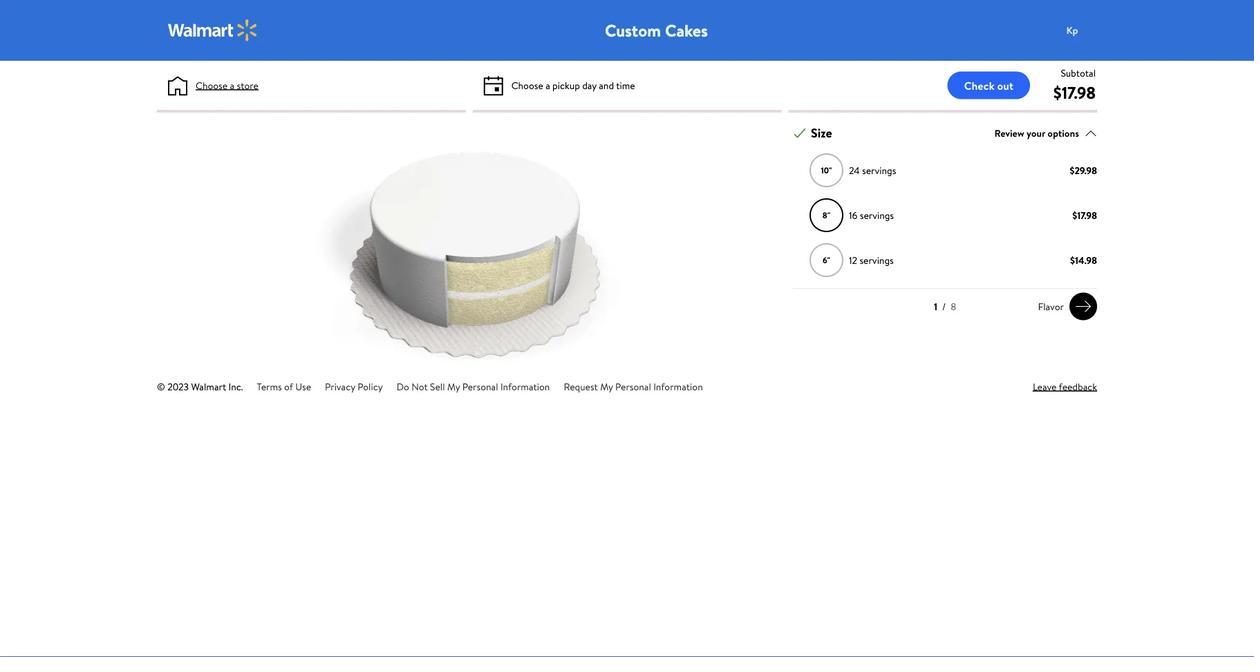 Task type: locate. For each thing, give the bounding box(es) containing it.
0 horizontal spatial my
[[448, 380, 460, 394]]

choose left pickup
[[512, 79, 544, 92]]

servings
[[863, 164, 897, 177], [860, 209, 894, 222], [860, 254, 894, 267]]

0 horizontal spatial personal
[[463, 380, 498, 394]]

kp button
[[1059, 17, 1114, 44]]

personal
[[463, 380, 498, 394], [616, 380, 652, 394]]

1 vertical spatial servings
[[860, 209, 894, 222]]

12
[[849, 254, 858, 267]]

your
[[1027, 126, 1046, 140]]

choose a store link
[[196, 78, 259, 93]]

day
[[583, 79, 597, 92]]

1 a from the left
[[230, 79, 235, 92]]

my right the request
[[601, 380, 613, 394]]

servings for 12 servings
[[860, 254, 894, 267]]

icon for continue arrow image
[[1076, 299, 1092, 315]]

personal right sell
[[463, 380, 498, 394]]

2 a from the left
[[546, 79, 550, 92]]

a
[[230, 79, 235, 92], [546, 79, 550, 92]]

0 vertical spatial servings
[[863, 164, 897, 177]]

12 servings
[[849, 254, 894, 267]]

leave feedback button
[[1033, 380, 1098, 394]]

$14.98
[[1071, 254, 1098, 267]]

1 / 8
[[935, 300, 957, 314]]

choose a pickup day and time
[[512, 79, 635, 92]]

0 horizontal spatial choose
[[196, 79, 228, 92]]

2 choose from the left
[[512, 79, 544, 92]]

a left pickup
[[546, 79, 550, 92]]

store
[[237, 79, 259, 92]]

1 horizontal spatial my
[[601, 380, 613, 394]]

review your options
[[995, 126, 1080, 140]]

do
[[397, 380, 409, 394]]

$17.98 up $14.98
[[1073, 209, 1098, 222]]

information
[[501, 380, 550, 394], [654, 380, 703, 394]]

my right sell
[[448, 380, 460, 394]]

choose left store
[[196, 79, 228, 92]]

do not sell my personal information link
[[397, 380, 550, 394]]

flavor link
[[1033, 293, 1098, 321]]

choose
[[196, 79, 228, 92], [512, 79, 544, 92]]

choose for choose a store
[[196, 79, 228, 92]]

1 horizontal spatial personal
[[616, 380, 652, 394]]

servings for 16 servings
[[860, 209, 894, 222]]

/
[[943, 300, 946, 314]]

check out button
[[948, 72, 1031, 99]]

1 information from the left
[[501, 380, 550, 394]]

flavor
[[1039, 300, 1065, 313]]

1 vertical spatial $17.98
[[1073, 209, 1098, 222]]

personal right the request
[[616, 380, 652, 394]]

servings right 24
[[863, 164, 897, 177]]

terms of use link
[[257, 380, 311, 394]]

0 horizontal spatial information
[[501, 380, 550, 394]]

choose a store
[[196, 79, 259, 92]]

subtotal $17.98
[[1054, 66, 1096, 104]]

servings right 16
[[860, 209, 894, 222]]

$17.98
[[1054, 81, 1096, 104], [1073, 209, 1098, 222]]

servings right the 12
[[860, 254, 894, 267]]

up arrow image
[[1085, 127, 1098, 139]]

$17.98 down the 'subtotal'
[[1054, 81, 1096, 104]]

a left store
[[230, 79, 235, 92]]

request my personal information link
[[564, 380, 703, 394]]

policy
[[358, 380, 383, 394]]

6"
[[823, 255, 831, 266]]

0 horizontal spatial a
[[230, 79, 235, 92]]

1 horizontal spatial choose
[[512, 79, 544, 92]]

review your options element
[[995, 126, 1080, 141]]

use
[[296, 380, 311, 394]]

10"
[[821, 165, 833, 177]]

do not sell my personal information
[[397, 380, 550, 394]]

size
[[811, 125, 833, 142]]

2 information from the left
[[654, 380, 703, 394]]

2 personal from the left
[[616, 380, 652, 394]]

servings for 24 servings
[[863, 164, 897, 177]]

1 choose from the left
[[196, 79, 228, 92]]

options
[[1048, 126, 1080, 140]]

my
[[448, 380, 460, 394], [601, 380, 613, 394]]

16 servings
[[849, 209, 894, 222]]

terms
[[257, 380, 282, 394]]

check
[[965, 78, 995, 93]]

ok image
[[794, 127, 807, 139]]

2 vertical spatial servings
[[860, 254, 894, 267]]

1 horizontal spatial a
[[546, 79, 550, 92]]

1 horizontal spatial information
[[654, 380, 703, 394]]

custom
[[605, 19, 661, 42]]



Task type: describe. For each thing, give the bounding box(es) containing it.
$29.98
[[1070, 164, 1098, 177]]

1
[[935, 300, 938, 314]]

1 personal from the left
[[463, 380, 498, 394]]

and
[[599, 79, 614, 92]]

1 my from the left
[[448, 380, 460, 394]]

of
[[284, 380, 293, 394]]

back to walmart.com image
[[168, 19, 258, 42]]

a for store
[[230, 79, 235, 92]]

privacy policy
[[325, 380, 383, 394]]

subtotal
[[1061, 66, 1096, 80]]

privacy policy link
[[325, 380, 383, 394]]

time
[[617, 79, 635, 92]]

review your options link
[[995, 124, 1098, 143]]

not
[[412, 380, 428, 394]]

request my personal information
[[564, 380, 703, 394]]

24
[[849, 164, 860, 177]]

custom cakes
[[605, 19, 708, 42]]

leave
[[1033, 380, 1057, 394]]

2023
[[168, 380, 189, 394]]

out
[[998, 78, 1014, 93]]

24 servings
[[849, 164, 897, 177]]

terms of use
[[257, 380, 311, 394]]

pickup
[[553, 79, 580, 92]]

privacy
[[325, 380, 355, 394]]

sell
[[430, 380, 445, 394]]

©
[[157, 380, 165, 394]]

2 my from the left
[[601, 380, 613, 394]]

request
[[564, 380, 598, 394]]

0 vertical spatial $17.98
[[1054, 81, 1096, 104]]

inc.
[[229, 380, 243, 394]]

walmart
[[191, 380, 226, 394]]

© 2023 walmart inc.
[[157, 380, 243, 394]]

choose for choose a pickup day and time
[[512, 79, 544, 92]]

feedback
[[1059, 380, 1098, 394]]

review
[[995, 126, 1025, 140]]

8"
[[823, 210, 831, 221]]

cakes
[[665, 19, 708, 42]]

8
[[951, 300, 957, 314]]

a for pickup
[[546, 79, 550, 92]]

leave feedback
[[1033, 380, 1098, 394]]

kp
[[1067, 23, 1079, 37]]

16
[[849, 209, 858, 222]]

check out
[[965, 78, 1014, 93]]



Task type: vqa. For each thing, say whether or not it's contained in the screenshot.
Flu option
no



